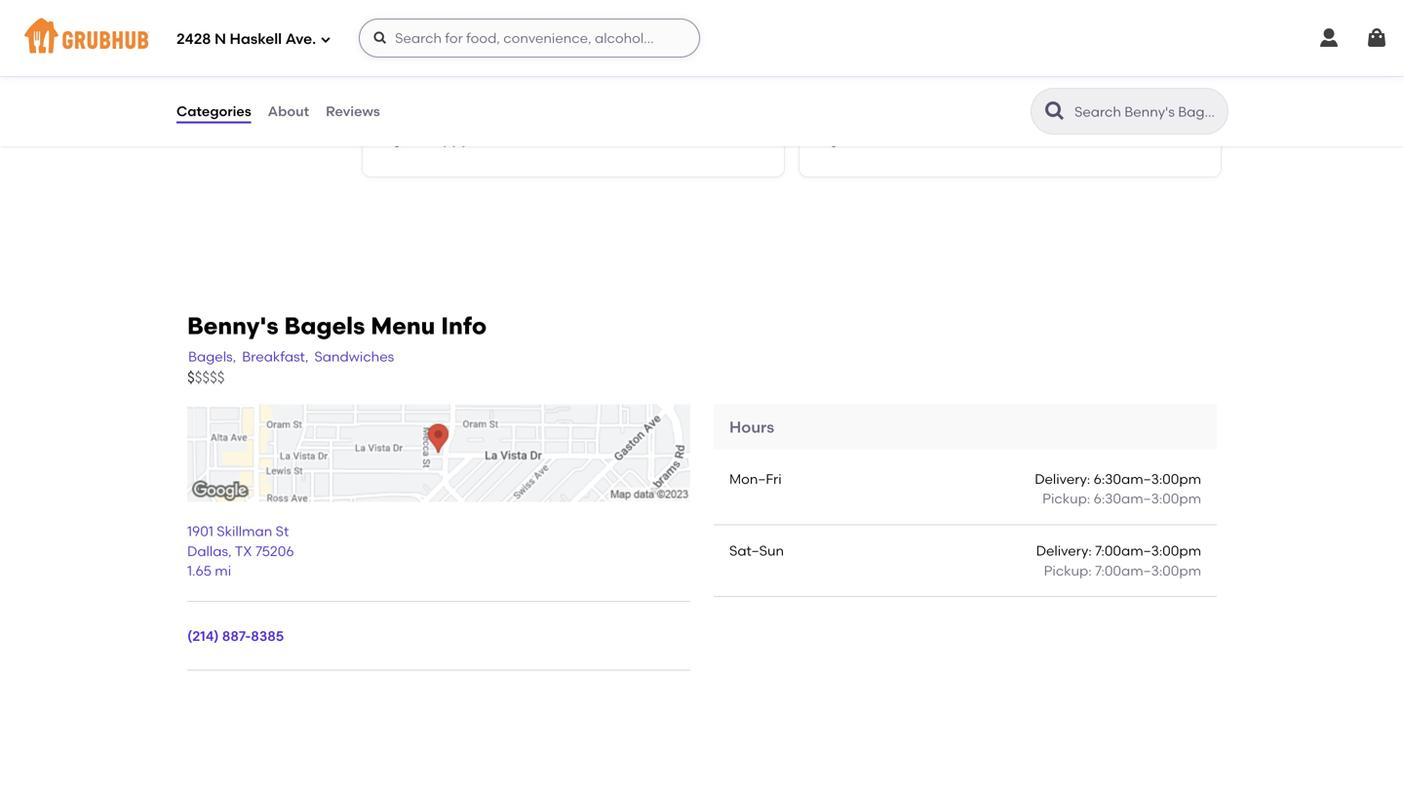 Task type: describe. For each thing, give the bounding box(es) containing it.
about
[[268, 103, 309, 119]]

reviews
[[326, 103, 380, 119]]

about button
[[267, 76, 310, 146]]

6:30am–3:00pm for pickup: 6:30am–3:00pm
[[1094, 490, 1202, 507]]

mi
[[215, 563, 231, 579]]

info
[[441, 312, 487, 340]]

bagel for bagel - sesame
[[812, 131, 851, 147]]

1 horizontal spatial svg image
[[1318, 26, 1341, 50]]

(214) 887-8385 button
[[187, 626, 284, 646]]

hours
[[730, 417, 775, 436]]

dallas
[[187, 543, 228, 559]]

7:00am–3:00pm for delivery: 7:00am–3:00pm
[[1096, 542, 1202, 559]]

bagel - poppyseed
[[375, 131, 501, 147]]

bagel - sesame
[[812, 131, 916, 147]]

bagel - onion
[[375, 55, 466, 72]]

2428
[[177, 30, 211, 48]]

$$$$$
[[187, 369, 225, 386]]

Search for food, convenience, alcohol... search field
[[359, 19, 701, 58]]

(214)
[[187, 628, 219, 645]]

$
[[187, 369, 195, 386]]

bagels, breakfast, sandwiches
[[188, 348, 394, 365]]

pickup: for pickup: 7:00am–3:00pm
[[1044, 562, 1092, 579]]

benny's
[[187, 312, 279, 340]]

haskell
[[230, 30, 282, 48]]

delivery: for pickup: 6:30am–3:00pm
[[1035, 471, 1091, 487]]

breakfast, button
[[241, 346, 310, 367]]

sandwiches button
[[314, 346, 395, 367]]

delivery: 7:00am–3:00pm
[[1037, 542, 1202, 559]]

onion
[[426, 55, 466, 72]]

bagel for bagel - poppyseed
[[375, 131, 413, 147]]

pickup: for pickup: 6:30am–3:00pm
[[1043, 490, 1091, 507]]

main navigation navigation
[[0, 0, 1405, 76]]

bagels
[[284, 312, 365, 340]]

categories
[[177, 103, 251, 119]]

1901
[[187, 523, 214, 540]]

search icon image
[[1044, 100, 1067, 123]]

st
[[276, 523, 289, 540]]

- for poppyseed
[[417, 131, 423, 147]]

sesame
[[863, 131, 916, 147]]

bagel - onion button
[[363, 42, 784, 101]]



Task type: locate. For each thing, give the bounding box(es) containing it.
benny's bagels menu info
[[187, 312, 487, 340]]

$2.00 for poppyseed
[[736, 129, 772, 146]]

bagel down reviews
[[375, 131, 413, 147]]

(214) 887-8385
[[187, 628, 284, 645]]

svg image
[[1318, 26, 1341, 50], [373, 30, 388, 46]]

breakfast,
[[242, 348, 309, 365]]

reviews button
[[325, 76, 381, 146]]

bagel for bagel - onion
[[375, 55, 413, 72]]

2428 n haskell ave.
[[177, 30, 316, 48]]

1 7:00am–3:00pm from the top
[[1096, 542, 1202, 559]]

delivery: 6:30am–3:00pm
[[1035, 471, 1202, 487]]

1 vertical spatial 7:00am–3:00pm
[[1096, 562, 1202, 579]]

2 7:00am–3:00pm from the top
[[1096, 562, 1202, 579]]

- left poppyseed
[[417, 131, 423, 147]]

2 6:30am–3:00pm from the top
[[1094, 490, 1202, 507]]

0 horizontal spatial svg image
[[373, 30, 388, 46]]

categories button
[[176, 76, 252, 146]]

1.65
[[187, 563, 212, 579]]

$2.00
[[736, 129, 772, 146], [1173, 129, 1209, 146]]

- for onion
[[417, 55, 423, 72]]

$2.00 for sesame
[[1173, 129, 1209, 146]]

1 $2.00 from the left
[[736, 129, 772, 146]]

6:30am–3:00pm
[[1094, 471, 1202, 487], [1094, 490, 1202, 507]]

delivery: up pickup: 6:30am–3:00pm
[[1035, 471, 1091, 487]]

sat–sun
[[730, 542, 784, 559]]

delivery: for pickup: 7:00am–3:00pm
[[1037, 542, 1092, 559]]

ave.
[[286, 30, 316, 48]]

pickup: 7:00am–3:00pm
[[1044, 562, 1202, 579]]

- for sesame
[[854, 131, 860, 147]]

8385
[[251, 628, 284, 645]]

,
[[228, 543, 232, 559]]

menu
[[371, 312, 435, 340]]

1 horizontal spatial svg image
[[1366, 26, 1389, 50]]

- inside "bagel - onion" button
[[417, 55, 423, 72]]

7:00am–3:00pm
[[1096, 542, 1202, 559], [1096, 562, 1202, 579]]

887-
[[222, 628, 251, 645]]

1 6:30am–3:00pm from the top
[[1094, 471, 1202, 487]]

poppyseed
[[426, 131, 501, 147]]

bagel left onion
[[375, 55, 413, 72]]

1 vertical spatial delivery:
[[1037, 542, 1092, 559]]

Search Benny's Bagels search field
[[1073, 102, 1222, 121]]

pickup: 6:30am–3:00pm
[[1043, 490, 1202, 507]]

7:00am–3:00pm up pickup: 7:00am–3:00pm
[[1096, 542, 1202, 559]]

bagel
[[375, 55, 413, 72], [375, 131, 413, 147], [812, 131, 851, 147]]

svg image
[[1366, 26, 1389, 50], [320, 34, 332, 45]]

skillman
[[217, 523, 272, 540]]

delivery:
[[1035, 471, 1091, 487], [1037, 542, 1092, 559]]

n
[[215, 30, 226, 48]]

bagels, button
[[187, 346, 237, 367]]

0 horizontal spatial $2.00
[[736, 129, 772, 146]]

6:30am–3:00pm down 'delivery: 6:30am–3:00pm'
[[1094, 490, 1202, 507]]

pickup: down 'delivery: 6:30am–3:00pm'
[[1043, 490, 1091, 507]]

6:30am–3:00pm up pickup: 6:30am–3:00pm
[[1094, 471, 1202, 487]]

- left onion
[[417, 55, 423, 72]]

6:30am–3:00pm for delivery: 6:30am–3:00pm
[[1094, 471, 1202, 487]]

bagel inside button
[[375, 55, 413, 72]]

-
[[417, 55, 423, 72], [417, 131, 423, 147], [854, 131, 860, 147]]

pickup: down delivery: 7:00am–3:00pm
[[1044, 562, 1092, 579]]

1 vertical spatial 6:30am–3:00pm
[[1094, 490, 1202, 507]]

0 horizontal spatial svg image
[[320, 34, 332, 45]]

1 horizontal spatial $2.00
[[1173, 129, 1209, 146]]

7:00am–3:00pm down delivery: 7:00am–3:00pm
[[1096, 562, 1202, 579]]

0 vertical spatial pickup:
[[1043, 490, 1091, 507]]

0 vertical spatial 6:30am–3:00pm
[[1094, 471, 1202, 487]]

0 vertical spatial delivery:
[[1035, 471, 1091, 487]]

2 $2.00 from the left
[[1173, 129, 1209, 146]]

1901 skillman st dallas , tx 75206 1.65 mi
[[187, 523, 294, 579]]

7:00am–3:00pm for pickup: 7:00am–3:00pm
[[1096, 562, 1202, 579]]

tx
[[235, 543, 252, 559]]

bagel left sesame
[[812, 131, 851, 147]]

- left sesame
[[854, 131, 860, 147]]

sandwiches
[[315, 348, 394, 365]]

1 vertical spatial pickup:
[[1044, 562, 1092, 579]]

0 vertical spatial 7:00am–3:00pm
[[1096, 542, 1202, 559]]

delivery: up pickup: 7:00am–3:00pm
[[1037, 542, 1092, 559]]

bagels,
[[188, 348, 236, 365]]

pickup:
[[1043, 490, 1091, 507], [1044, 562, 1092, 579]]

75206
[[256, 543, 294, 559]]

mon–fri
[[730, 471, 782, 487]]



Task type: vqa. For each thing, say whether or not it's contained in the screenshot.
Double
no



